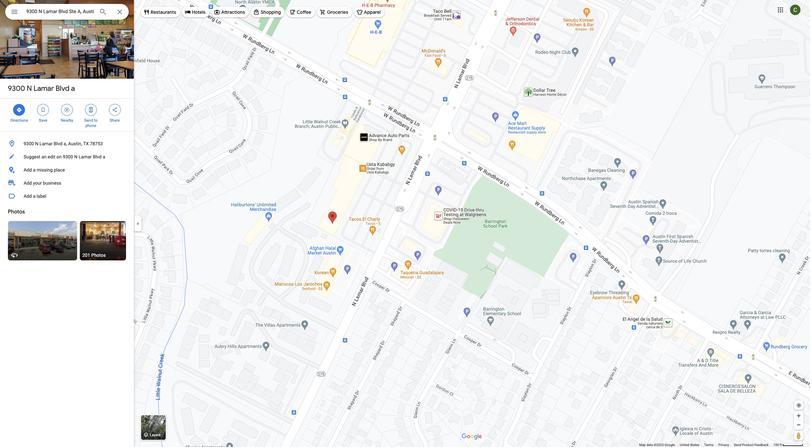 Task type: locate. For each thing, give the bounding box(es) containing it.
n
[[27, 84, 32, 93], [35, 141, 38, 146], [74, 154, 77, 160]]

9300 n lamar blvd a, austin, tx 78753
[[24, 141, 103, 146]]

0 vertical spatial 9300
[[8, 84, 25, 93]]

photos inside "button"
[[91, 253, 106, 258]]

add left label
[[24, 194, 32, 199]]

send
[[84, 118, 93, 123], [734, 444, 741, 447]]

9300 n lamar blvd a main content
[[0, 0, 134, 447]]

a inside button
[[33, 167, 35, 173]]

footer
[[639, 443, 774, 447]]

1 add from the top
[[24, 167, 32, 173]]

a left label
[[33, 194, 35, 199]]

restaurants
[[151, 9, 176, 15]]

2 add from the top
[[24, 181, 32, 186]]

9300 up suggest
[[24, 141, 34, 146]]

google
[[665, 444, 675, 447]]

tx
[[83, 141, 89, 146]]

blvd up 
[[56, 84, 69, 93]]

1 horizontal spatial n
[[35, 141, 38, 146]]

label
[[37, 194, 46, 199]]

google maps element
[[0, 0, 810, 447]]

send inside button
[[734, 444, 741, 447]]

201 photos button
[[80, 221, 126, 261]]

lamar
[[34, 84, 54, 93], [40, 141, 53, 146], [79, 154, 92, 160]]

1 vertical spatial n
[[35, 141, 38, 146]]

9300 n lamar blvd a
[[8, 84, 75, 93]]

photos down add a label
[[8, 209, 25, 215]]

3 add from the top
[[24, 194, 32, 199]]

a
[[71, 84, 75, 93], [103, 154, 105, 160], [33, 167, 35, 173], [33, 194, 35, 199]]

a left missing
[[33, 167, 35, 173]]

0 vertical spatial photos
[[8, 209, 25, 215]]

an
[[41, 154, 47, 160]]

1 vertical spatial photos
[[91, 253, 106, 258]]

0 horizontal spatial n
[[27, 84, 32, 93]]

photos right 201
[[91, 253, 106, 258]]

send product feedback button
[[734, 443, 769, 447]]

None field
[[26, 8, 94, 15]]

2 vertical spatial add
[[24, 194, 32, 199]]

send left 'product'
[[734, 444, 741, 447]]

groceries button
[[317, 4, 352, 20]]

collapse side panel image
[[134, 220, 141, 227]]

2 horizontal spatial n
[[74, 154, 77, 160]]

footer containing map data ©2023 google
[[639, 443, 774, 447]]

1 vertical spatial blvd
[[54, 141, 62, 146]]

google account: christina overa  
(christinaovera9@gmail.com) image
[[790, 4, 801, 15]]

 button
[[5, 4, 24, 21]]

201 photos
[[82, 253, 106, 258]]

add a missing place
[[24, 167, 65, 173]]

9300 right on
[[63, 154, 73, 160]]

1 vertical spatial add
[[24, 181, 32, 186]]

lamar up 
[[34, 84, 54, 93]]

to
[[94, 118, 98, 123]]

hotels button
[[182, 4, 209, 20]]

9300 n lamar blvd a, austin, tx 78753 button
[[0, 137, 134, 150]]

0 vertical spatial send
[[84, 118, 93, 123]]

2 vertical spatial n
[[74, 154, 77, 160]]

terms button
[[704, 443, 714, 447]]

blvd for a,
[[54, 141, 62, 146]]

add left your
[[24, 181, 32, 186]]

0 vertical spatial blvd
[[56, 84, 69, 93]]

blvd left a,
[[54, 141, 62, 146]]

apparel button
[[354, 4, 385, 20]]

ft
[[780, 444, 782, 447]]

add down suggest
[[24, 167, 32, 173]]

lamar up an on the top of page
[[40, 141, 53, 146]]

footer inside google maps element
[[639, 443, 774, 447]]

1 vertical spatial send
[[734, 444, 741, 447]]

9300 up  on the left of the page
[[8, 84, 25, 93]]

your
[[33, 181, 42, 186]]

blvd
[[56, 84, 69, 93], [54, 141, 62, 146], [93, 154, 102, 160]]

0 vertical spatial add
[[24, 167, 32, 173]]

0 horizontal spatial send
[[84, 118, 93, 123]]

100 ft
[[774, 444, 782, 447]]

add your business
[[24, 181, 61, 186]]

1 horizontal spatial photos
[[91, 253, 106, 258]]

send inside send to phone
[[84, 118, 93, 123]]

united states
[[680, 444, 699, 447]]

add your business link
[[0, 177, 134, 190]]

1 horizontal spatial send
[[734, 444, 741, 447]]

add
[[24, 167, 32, 173], [24, 181, 32, 186], [24, 194, 32, 199]]

send up phone
[[84, 118, 93, 123]]

privacy button
[[719, 443, 729, 447]]

apparel
[[364, 9, 381, 15]]

missing
[[37, 167, 53, 173]]

lamar down 'tx'
[[79, 154, 92, 160]]

1 vertical spatial 9300
[[24, 141, 34, 146]]

9300
[[8, 84, 25, 93], [24, 141, 34, 146], [63, 154, 73, 160]]

on
[[56, 154, 62, 160]]

2 vertical spatial lamar
[[79, 154, 92, 160]]

add for add a label
[[24, 194, 32, 199]]

n for 9300 n lamar blvd a
[[27, 84, 32, 93]]

add inside button
[[24, 167, 32, 173]]

0 vertical spatial n
[[27, 84, 32, 93]]


[[112, 106, 118, 114]]

add for add your business
[[24, 181, 32, 186]]

add inside button
[[24, 194, 32, 199]]

0 vertical spatial lamar
[[34, 84, 54, 93]]

100 ft button
[[774, 444, 803, 447]]

78753
[[90, 141, 103, 146]]

share
[[110, 118, 120, 123]]

1 vertical spatial lamar
[[40, 141, 53, 146]]

blvd down 78753 at top left
[[93, 154, 102, 160]]

privacy
[[719, 444, 729, 447]]

photos
[[8, 209, 25, 215], [91, 253, 106, 258]]



Task type: vqa. For each thing, say whether or not it's contained in the screenshot.
Go to Google Activity 'link'
no



Task type: describe. For each thing, give the bounding box(es) containing it.

[[40, 106, 46, 114]]

suggest an edit on 9300 n lamar blvd a
[[24, 154, 105, 160]]

shopping
[[261, 9, 281, 15]]

united
[[680, 444, 689, 447]]

none field inside the 9300 n lamar blvd ste a, austin, tx 78753 field
[[26, 8, 94, 15]]


[[16, 106, 22, 114]]

©2023
[[654, 444, 664, 447]]

add for add a missing place
[[24, 167, 32, 173]]

send for send product feedback
[[734, 444, 741, 447]]


[[88, 106, 94, 114]]

edit
[[48, 154, 55, 160]]

zoom out image
[[796, 423, 801, 428]]

save
[[39, 118, 47, 123]]

states
[[690, 444, 699, 447]]

restaurants button
[[141, 4, 180, 20]]

show your location image
[[796, 403, 802, 409]]

product
[[742, 444, 754, 447]]

a down 78753 at top left
[[103, 154, 105, 160]]

add a label
[[24, 194, 46, 199]]

terms
[[704, 444, 714, 447]]

n for 9300 n lamar blvd a, austin, tx 78753
[[35, 141, 38, 146]]

a up actions for 9300 n lamar blvd a region
[[71, 84, 75, 93]]

austin,
[[68, 141, 82, 146]]

place
[[54, 167, 65, 173]]

directions
[[10, 118, 28, 123]]

add a label button
[[0, 190, 134, 203]]

show street view coverage image
[[794, 431, 804, 441]]

send for send to phone
[[84, 118, 93, 123]]

add a missing place button
[[0, 163, 134, 177]]

suggest an edit on 9300 n lamar blvd a button
[[0, 150, 134, 163]]

attractions
[[221, 9, 245, 15]]

suggest
[[24, 154, 40, 160]]

united states button
[[680, 443, 699, 447]]

shopping button
[[251, 4, 285, 20]]

phone
[[85, 123, 96, 128]]

attractions button
[[211, 4, 249, 20]]

send product feedback
[[734, 444, 769, 447]]

map data ©2023 google
[[639, 444, 675, 447]]

send to phone
[[84, 118, 98, 128]]

lamar for a,
[[40, 141, 53, 146]]


[[11, 7, 18, 16]]

coffee
[[297, 9, 311, 15]]

9300 N Lamar Blvd Ste A, Austin, TX 78753 field
[[5, 4, 129, 20]]

nearby
[[61, 118, 73, 123]]

lamar for a
[[34, 84, 54, 93]]

201
[[82, 253, 90, 258]]


[[64, 106, 70, 114]]

business
[[43, 181, 61, 186]]

9300 for 9300 n lamar blvd a, austin, tx 78753
[[24, 141, 34, 146]]

zoom in image
[[796, 414, 801, 419]]

9300 for 9300 n lamar blvd a
[[8, 84, 25, 93]]

 search field
[[5, 4, 129, 21]]

layers
[[150, 433, 161, 438]]

a,
[[64, 141, 67, 146]]

actions for 9300 n lamar blvd a region
[[0, 99, 134, 132]]

map
[[639, 444, 646, 447]]

2 vertical spatial 9300
[[63, 154, 73, 160]]

groceries
[[327, 9, 348, 15]]

100
[[774, 444, 779, 447]]

2 vertical spatial blvd
[[93, 154, 102, 160]]

0 horizontal spatial photos
[[8, 209, 25, 215]]

feedback
[[755, 444, 769, 447]]

coffee button
[[287, 4, 315, 20]]

data
[[647, 444, 653, 447]]

blvd for a
[[56, 84, 69, 93]]

hotels
[[192, 9, 206, 15]]



